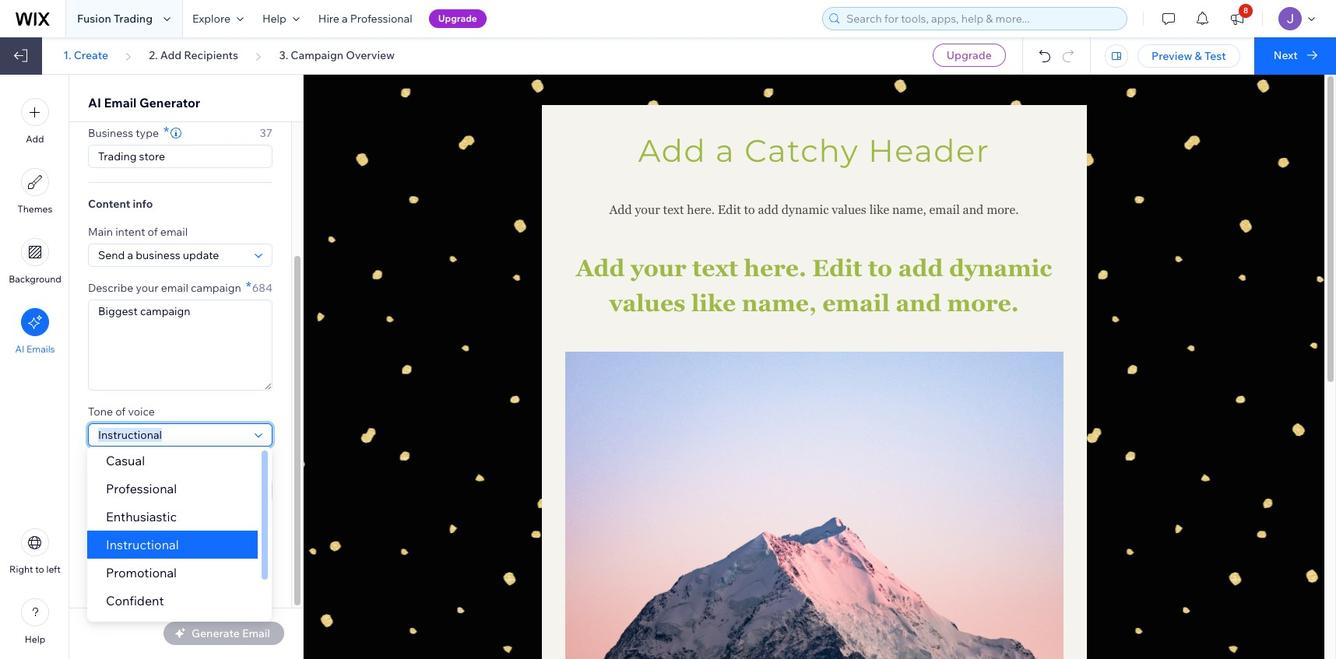 Task type: vqa. For each thing, say whether or not it's contained in the screenshot.
rightmost Professional
yes



Task type: locate. For each thing, give the bounding box(es) containing it.
open
[[88, 530, 112, 542], [236, 543, 260, 554]]

to inside by continuing, you agree to both the open ai and unsplash terms
[[197, 517, 206, 529]]

ai up business
[[88, 95, 101, 111]]

help button up 3.
[[253, 0, 309, 37]]

the
[[231, 517, 245, 529], [128, 543, 142, 554], [99, 554, 114, 566], [88, 578, 102, 589]]

1 horizontal spatial like
[[869, 202, 889, 217]]

0 horizontal spatial here.
[[687, 202, 715, 217]]

0 horizontal spatial of
[[115, 405, 126, 419]]

enthusiastic
[[106, 509, 177, 525]]

terms
[[187, 530, 212, 542]]

0 horizontal spatial name,
[[742, 290, 817, 317]]

1 horizontal spatial a
[[716, 132, 735, 170]]

0 vertical spatial values
[[832, 202, 866, 217]]

name,
[[892, 202, 926, 217], [742, 290, 817, 317]]

1 vertical spatial upgrade button
[[933, 44, 1006, 67]]

open inside by continuing, you agree to both the open ai and unsplash terms
[[88, 530, 112, 542]]

1 horizontal spatial of
[[148, 225, 158, 239]]

edit
[[718, 202, 741, 217], [812, 255, 862, 282]]

verify
[[119, 566, 143, 578]]

ai up 'for'
[[115, 530, 124, 542]]

1 vertical spatial of
[[115, 405, 126, 419]]

text
[[663, 202, 684, 217], [692, 255, 738, 282]]

background
[[9, 273, 61, 285]]

the right 'for'
[[128, 543, 142, 554]]

1 vertical spatial dynamic
[[949, 255, 1052, 282]]

a right hire
[[342, 12, 348, 26]]

2.
[[149, 48, 158, 62]]

1 horizontal spatial add
[[898, 255, 943, 282]]

right
[[215, 566, 236, 578]]

next button
[[1254, 37, 1336, 75]]

0 horizontal spatial a
[[342, 12, 348, 26]]

business
[[88, 126, 133, 140]]

1 vertical spatial a
[[716, 132, 735, 170]]

1 vertical spatial text
[[692, 255, 738, 282]]

0 horizontal spatial text
[[663, 202, 684, 217]]

confident
[[106, 593, 164, 609]]

0 vertical spatial edit
[[718, 202, 741, 217]]

dynamic
[[782, 202, 829, 217], [949, 255, 1052, 282]]

help up 3.
[[262, 12, 286, 26]]

0 vertical spatial upgrade button
[[429, 9, 487, 28]]

open down not
[[236, 543, 260, 554]]

2 vertical spatial and
[[126, 530, 142, 542]]

0 vertical spatial email
[[104, 95, 137, 111]]

values
[[832, 202, 866, 217], [609, 290, 686, 317]]

liable
[[88, 543, 111, 554]]

1 horizontal spatial help button
[[253, 0, 309, 37]]

0 horizontal spatial dynamic
[[782, 202, 829, 217]]

3. campaign overview
[[279, 48, 395, 62]]

by
[[223, 543, 234, 554]]

add inside add your text here. edit to add dynamic values like name, email and more.
[[898, 255, 943, 282]]

hire a professional link
[[309, 0, 422, 37]]

1 horizontal spatial text
[[692, 255, 738, 282]]

1 horizontal spatial open
[[236, 543, 260, 554]]

Describe your email campaign text field
[[89, 301, 272, 390]]

email
[[929, 202, 960, 217], [160, 225, 188, 239], [161, 281, 188, 295], [823, 290, 890, 317]]

content.
[[105, 578, 141, 589]]

list box
[[87, 447, 272, 643]]

results
[[144, 543, 173, 554]]

more.
[[987, 202, 1019, 217], [947, 290, 1019, 317]]

help button
[[253, 0, 309, 37], [21, 599, 49, 646]]

help
[[262, 12, 286, 26], [25, 634, 45, 646]]

background button
[[9, 238, 61, 285]]

0 horizontal spatial open
[[88, 530, 112, 542]]

a
[[342, 12, 348, 26], [716, 132, 735, 170]]

open up liable
[[88, 530, 112, 542]]

intent
[[115, 225, 145, 239]]

0 vertical spatial here.
[[687, 202, 715, 217]]

0 vertical spatial open
[[88, 530, 112, 542]]

0 horizontal spatial professional
[[106, 481, 177, 497]]

of right tone
[[115, 405, 126, 419]]

email length
[[88, 461, 151, 475]]

0 vertical spatial upgrade
[[438, 12, 477, 24]]

both
[[208, 517, 229, 529]]

and inside by continuing, you agree to both the open ai and unsplash terms
[[126, 530, 142, 542]]

email left length
[[88, 461, 116, 475]]

you
[[152, 517, 168, 529]]

0 vertical spatial add
[[758, 202, 779, 217]]

2 horizontal spatial and
[[963, 202, 984, 217]]

preview & test
[[1152, 49, 1226, 63]]

professional up overview
[[350, 12, 412, 26]]

and
[[963, 202, 984, 217], [896, 290, 941, 317], [126, 530, 142, 542]]

0 horizontal spatial help
[[25, 634, 45, 646]]

1 vertical spatial name,
[[742, 290, 817, 317]]

0 vertical spatial *
[[164, 123, 169, 141]]

0 vertical spatial a
[[342, 12, 348, 26]]

the up the is
[[231, 517, 245, 529]]

1 vertical spatial more.
[[947, 290, 1019, 317]]

1 horizontal spatial *
[[246, 278, 251, 296]]

1 vertical spatial like
[[691, 290, 736, 317]]

unsplash terms link
[[145, 529, 212, 543]]

1 horizontal spatial professional
[[350, 12, 412, 26]]

None field
[[93, 245, 250, 266], [93, 424, 250, 446], [93, 480, 250, 502], [93, 245, 250, 266], [93, 424, 250, 446], [93, 480, 250, 502]]

email up business type *
[[104, 95, 137, 111]]

business type *
[[88, 123, 169, 141]]

help down right to left
[[25, 634, 45, 646]]

professional down length
[[106, 481, 177, 497]]

1 vertical spatial upgrade
[[947, 48, 992, 62]]

0 horizontal spatial *
[[164, 123, 169, 141]]

1. create
[[63, 48, 108, 62]]

a left catchy
[[716, 132, 735, 170]]

0 vertical spatial dynamic
[[782, 202, 829, 217]]

ai left emails
[[15, 343, 24, 355]]

like
[[869, 202, 889, 217], [691, 290, 736, 317]]

content info
[[88, 197, 153, 211]]

1 vertical spatial *
[[246, 278, 251, 296]]

help button down right to left
[[21, 599, 49, 646]]

right
[[9, 564, 33, 575]]

0 vertical spatial and
[[963, 202, 984, 217]]

0 horizontal spatial add
[[758, 202, 779, 217]]

0 horizontal spatial and
[[126, 530, 142, 542]]

0 horizontal spatial like
[[691, 290, 736, 317]]

1 vertical spatial and
[[896, 290, 941, 317]]

*
[[164, 123, 169, 141], [246, 278, 251, 296]]

1 vertical spatial values
[[609, 290, 686, 317]]

1 vertical spatial add your text here. edit to add dynamic values like name, email and more.
[[576, 255, 1058, 317]]

1 vertical spatial add
[[898, 255, 943, 282]]

your inside add your text here. edit to add dynamic values like name, email and more.
[[631, 255, 687, 282]]

0 horizontal spatial upgrade
[[438, 12, 477, 24]]

0 vertical spatial name,
[[892, 202, 926, 217]]

1 horizontal spatial here.
[[744, 255, 807, 282]]

your
[[635, 202, 660, 217], [631, 255, 687, 282], [136, 281, 159, 295], [194, 566, 213, 578]]

1 vertical spatial help button
[[21, 599, 49, 646]]

1 horizontal spatial edit
[[812, 255, 862, 282]]

1 horizontal spatial upgrade
[[947, 48, 992, 62]]

catchy
[[745, 132, 859, 170]]

* left 684
[[246, 278, 251, 296]]

to
[[744, 202, 755, 217], [868, 255, 892, 282], [197, 517, 206, 529], [35, 564, 44, 575], [238, 566, 247, 578]]

add
[[160, 48, 182, 62], [638, 132, 706, 170], [26, 133, 44, 145], [609, 202, 632, 217], [576, 255, 625, 282]]

1 vertical spatial professional
[[106, 481, 177, 497]]

2. add recipients
[[149, 48, 238, 62]]

1 horizontal spatial upgrade button
[[933, 44, 1006, 67]]

of
[[148, 225, 158, 239], [115, 405, 126, 419]]

like inside add your text here. edit to add dynamic values like name, email and more.
[[691, 290, 736, 317]]

* right type
[[164, 123, 169, 141]]

ai emails button
[[15, 308, 55, 355]]

1 vertical spatial open
[[236, 543, 260, 554]]

0 horizontal spatial edit
[[718, 202, 741, 217]]

preview
[[1152, 49, 1193, 63]]

unsplash
[[145, 530, 185, 542]]

1 vertical spatial help
[[25, 634, 45, 646]]

add inside button
[[26, 133, 44, 145]]

right to left
[[9, 564, 61, 575]]

of right intent
[[148, 225, 158, 239]]

ai up use
[[262, 543, 272, 554]]

the inside by continuing, you agree to both the open ai and unsplash terms
[[231, 517, 245, 529]]

ai inside . wix is not liable for the results generated by open ai or the images sourced from unsplash, so please verify in advance your right to use the content.
[[262, 543, 272, 554]]

emails
[[27, 343, 55, 355]]

1 horizontal spatial help
[[262, 12, 286, 26]]



Task type: describe. For each thing, give the bounding box(es) containing it.
1 horizontal spatial values
[[832, 202, 866, 217]]

0 vertical spatial help button
[[253, 0, 309, 37]]

not
[[244, 530, 258, 542]]

instructional
[[106, 537, 179, 553]]

1 vertical spatial email
[[88, 461, 116, 475]]

themes button
[[18, 168, 52, 215]]

ai email generator
[[88, 95, 200, 111]]

add button
[[21, 98, 49, 145]]

to inside . wix is not liable for the results generated by open ai or the images sourced from unsplash, so please verify in advance your right to use the content.
[[238, 566, 247, 578]]

campaign
[[291, 48, 343, 62]]

please
[[88, 566, 117, 578]]

37
[[260, 126, 273, 140]]

ai inside button
[[15, 343, 24, 355]]

create
[[74, 48, 108, 62]]

casual
[[106, 453, 145, 469]]

.
[[212, 530, 214, 542]]

main
[[88, 225, 113, 239]]

0 vertical spatial professional
[[350, 12, 412, 26]]

0 vertical spatial add your text here. edit to add dynamic values like name, email and more.
[[609, 202, 1019, 217]]

list box containing casual
[[87, 447, 272, 643]]

instructional option
[[87, 531, 258, 559]]

preview & test button
[[1138, 44, 1240, 68]]

your inside . wix is not liable for the results generated by open ai or the images sourced from unsplash, so please verify in advance your right to use the content.
[[194, 566, 213, 578]]

right to left button
[[9, 529, 61, 575]]

for
[[113, 543, 126, 554]]

generator
[[139, 95, 200, 111]]

1 vertical spatial edit
[[812, 255, 862, 282]]

continuing,
[[101, 517, 150, 529]]

info
[[133, 197, 153, 211]]

describe
[[88, 281, 133, 295]]

email inside describe your email campaign * 684
[[161, 281, 188, 295]]

content
[[88, 197, 130, 211]]

or
[[88, 554, 97, 566]]

length
[[118, 461, 151, 475]]

overview
[[346, 48, 395, 62]]

1.
[[63, 48, 71, 62]]

fusion trading
[[77, 12, 153, 26]]

0 horizontal spatial help button
[[21, 599, 49, 646]]

1 vertical spatial here.
[[744, 255, 807, 282]]

recipients
[[184, 48, 238, 62]]

explore
[[192, 12, 230, 26]]

themes
[[18, 203, 52, 215]]

684
[[252, 281, 273, 295]]

fusion
[[77, 12, 111, 26]]

trading
[[114, 12, 153, 26]]

voice
[[128, 405, 155, 419]]

0 vertical spatial text
[[663, 202, 684, 217]]

8 button
[[1220, 0, 1254, 37]]

1 horizontal spatial dynamic
[[949, 255, 1052, 282]]

3. campaign overview link
[[279, 48, 395, 62]]

your inside describe your email campaign * 684
[[136, 281, 159, 295]]

promotional
[[106, 565, 177, 581]]

open ai link
[[88, 529, 124, 543]]

Search for tools, apps, help & more... field
[[842, 8, 1122, 30]]

campaign
[[191, 281, 241, 295]]

by continuing, you agree to both the open ai and unsplash terms
[[88, 517, 245, 542]]

0 horizontal spatial upgrade button
[[429, 9, 487, 28]]

is
[[235, 530, 242, 542]]

a for catchy
[[716, 132, 735, 170]]

1 horizontal spatial and
[[896, 290, 941, 317]]

images
[[116, 554, 147, 566]]

tone
[[88, 405, 113, 419]]

type
[[136, 126, 159, 140]]

open inside . wix is not liable for the results generated by open ai or the images sourced from unsplash, so please verify in advance your right to use the content.
[[236, 543, 260, 554]]

sourced
[[150, 554, 185, 566]]

the right or
[[99, 554, 114, 566]]

0 vertical spatial more.
[[987, 202, 1019, 217]]

generated
[[176, 543, 221, 554]]

0 vertical spatial like
[[869, 202, 889, 217]]

wix
[[217, 530, 233, 542]]

hire a professional
[[318, 12, 412, 26]]

professional inside list box
[[106, 481, 177, 497]]

next
[[1274, 48, 1298, 62]]

. wix is not liable for the results generated by open ai or the images sourced from unsplash, so please verify in advance your right to use the content.
[[88, 530, 272, 589]]

the down or
[[88, 578, 102, 589]]

from
[[187, 554, 207, 566]]

ai inside by continuing, you agree to both the open ai and unsplash terms
[[115, 530, 124, 542]]

tone of voice
[[88, 405, 155, 419]]

hire
[[318, 12, 339, 26]]

so
[[254, 554, 264, 566]]

8
[[1244, 5, 1248, 16]]

1. create link
[[63, 48, 108, 62]]

informative
[[106, 621, 172, 637]]

agree
[[170, 517, 195, 529]]

Business type field
[[93, 146, 267, 167]]

name, inside add your text here. edit to add dynamic values like name, email and more.
[[742, 290, 817, 317]]

left
[[46, 564, 61, 575]]

main intent of email
[[88, 225, 188, 239]]

3.
[[279, 48, 288, 62]]

ai emails
[[15, 343, 55, 355]]

advance
[[155, 566, 192, 578]]

0 horizontal spatial values
[[609, 290, 686, 317]]

unsplash,
[[209, 554, 252, 566]]

0 vertical spatial help
[[262, 12, 286, 26]]

0 vertical spatial of
[[148, 225, 158, 239]]

by
[[88, 517, 99, 529]]

&
[[1195, 49, 1202, 63]]

1 horizontal spatial name,
[[892, 202, 926, 217]]

to inside button
[[35, 564, 44, 575]]

add a catchy header
[[638, 132, 990, 170]]

describe your email campaign * 684
[[88, 278, 273, 296]]

header
[[868, 132, 990, 170]]

use
[[249, 566, 265, 578]]

2. add recipients link
[[149, 48, 238, 62]]

a for professional
[[342, 12, 348, 26]]



